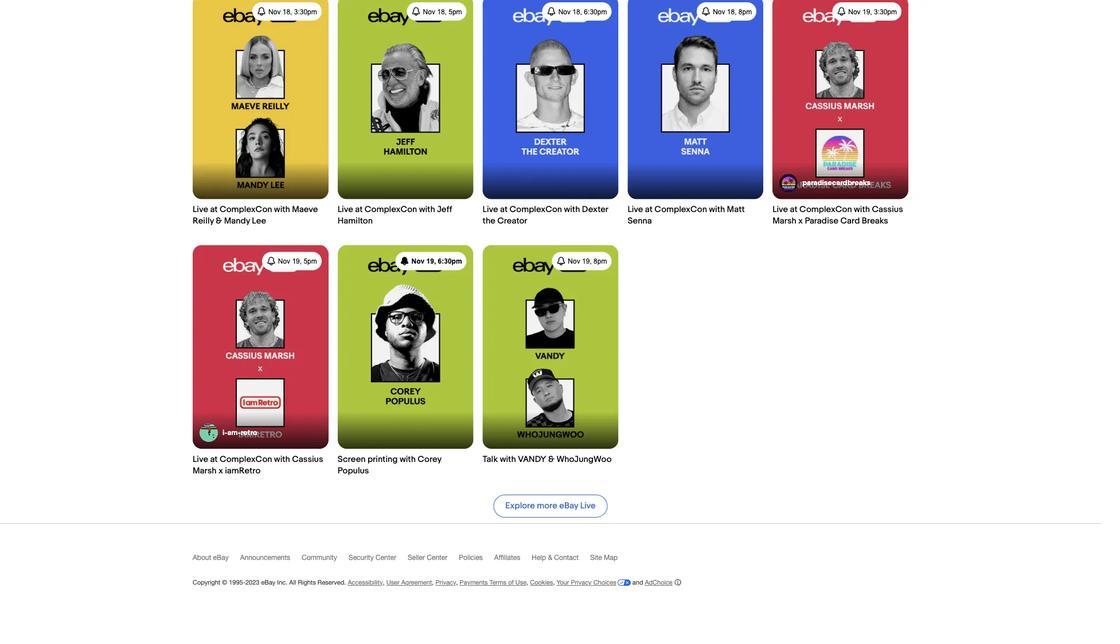 Task type: locate. For each thing, give the bounding box(es) containing it.
live at complexcon with jeff hamilton
[[338, 205, 452, 226]]

terms
[[490, 579, 507, 587]]

lee
[[252, 216, 266, 226]]

complexcon inside live at complexcon with dexter the creator
[[510, 205, 562, 215]]

live inside live at complexcon with dexter the creator
[[483, 205, 498, 215]]

3:30pm inside button
[[874, 8, 897, 16]]

2 vertical spatial &
[[548, 554, 552, 562]]

2 vertical spatial ebay
[[261, 579, 276, 587]]

3 18, from the left
[[573, 8, 582, 16]]

19, inside nov 19, 3:30pm button
[[863, 8, 872, 16]]

2 18, from the left
[[437, 8, 447, 16]]

2 center from the left
[[427, 554, 448, 562]]

8pm inside button
[[594, 258, 607, 265]]

complexcon inside live at complexcon with matt senna
[[655, 205, 707, 215]]

x
[[799, 216, 803, 226], [219, 466, 223, 476]]

1 horizontal spatial 3:30pm
[[874, 8, 897, 16]]

, left "cookies"
[[527, 579, 528, 587]]

adchoice link
[[645, 579, 681, 587]]

with inside live at complexcon with dexter the creator
[[564, 205, 580, 215]]

1 horizontal spatial 5pm
[[449, 8, 462, 16]]

cassius up breaks
[[872, 205, 903, 215]]

live up hamilton
[[338, 205, 353, 215]]

privacy right your
[[571, 579, 592, 587]]

at inside live at complexcon with cassius marsh x paradise card breaks
[[790, 205, 798, 215]]

cookies link
[[530, 579, 553, 587]]

4 18, from the left
[[727, 8, 737, 16]]

explore more ebay live link
[[494, 495, 608, 518]]

paradisecardbreaks
[[803, 179, 871, 188]]

live at complexcon with dexter the creator
[[483, 205, 608, 226]]

1 18, from the left
[[283, 8, 292, 16]]

the
[[483, 216, 496, 226]]

nov inside nov 18, 3:30pm button
[[269, 8, 281, 16]]

center for seller center
[[427, 554, 448, 562]]

retro
[[241, 429, 257, 438]]

2 3:30pm from the left
[[874, 8, 897, 16]]

5pm
[[449, 8, 462, 16], [304, 258, 317, 265]]

live for live at complexcon with cassius marsh x iamretro
[[193, 454, 208, 465]]

0 vertical spatial 5pm
[[449, 8, 462, 16]]

2 horizontal spatial ebay
[[559, 501, 578, 512]]

complexcon for live at complexcon with cassius marsh x paradise card breaks
[[800, 205, 852, 215]]

with inside live at complexcon with maeve reilly & mandy lee
[[274, 205, 290, 215]]

about
[[193, 554, 211, 562]]

live down paradisecardbreaks image
[[773, 205, 788, 215]]

printing
[[368, 454, 398, 465]]

nov 19, 5pm button
[[262, 252, 322, 271]]

x left paradise
[[799, 216, 803, 226]]

,
[[383, 579, 385, 587], [432, 579, 434, 587], [456, 579, 458, 587], [527, 579, 528, 587], [553, 579, 555, 587]]

live inside live at complexcon with maeve reilly & mandy lee
[[193, 205, 208, 215]]

at inside live at complexcon with maeve reilly & mandy lee
[[210, 205, 218, 215]]

live for live at complexcon with maeve reilly & mandy lee
[[193, 205, 208, 215]]

policies
[[459, 554, 483, 562]]

use
[[516, 579, 527, 587]]

0 vertical spatial &
[[216, 216, 222, 226]]

cassius left screen
[[292, 454, 323, 465]]

nov 19, 3:30pm
[[849, 8, 897, 16]]

6:30pm for live at complexcon with dexter the creator
[[584, 8, 607, 16]]

security center
[[349, 554, 396, 562]]

complexcon up paradise
[[800, 205, 852, 215]]

complexcon up mandy
[[220, 205, 272, 215]]

1 horizontal spatial cassius
[[872, 205, 903, 215]]

at inside live at complexcon with matt senna
[[645, 205, 653, 215]]

with for live at complexcon with cassius marsh x paradise card breaks
[[854, 205, 870, 215]]

8pm for matt
[[739, 8, 752, 16]]

3 , from the left
[[456, 579, 458, 587]]

0 vertical spatial 6:30pm
[[584, 8, 607, 16]]

1 horizontal spatial marsh
[[773, 216, 797, 226]]

1 vertical spatial 5pm
[[304, 258, 317, 265]]

& right vandy
[[548, 454, 555, 465]]

talk with vandy & whojungwoo
[[483, 454, 612, 465]]

complexcon
[[220, 205, 272, 215], [365, 205, 417, 215], [655, 205, 707, 215], [510, 205, 562, 215], [800, 205, 852, 215], [220, 454, 272, 465]]

seller
[[408, 554, 425, 562]]

live inside live at complexcon with matt senna
[[628, 205, 643, 215]]

3:30pm for maeve
[[294, 8, 317, 16]]

complexcon for live at complexcon with matt senna
[[655, 205, 707, 215]]

marsh inside "live at complexcon with cassius marsh x iamretro"
[[193, 466, 217, 476]]

at inside live at complexcon with dexter the creator
[[500, 205, 508, 215]]

0 horizontal spatial 5pm
[[304, 258, 317, 265]]

with for live at complexcon with matt senna
[[709, 205, 725, 215]]

privacy down seller center link
[[436, 579, 456, 587]]

at down paradisecardbreaks image
[[790, 205, 798, 215]]

complexcon up "iamretro"
[[220, 454, 272, 465]]

nov inside nov 18, 8pm button
[[713, 8, 725, 16]]

complexcon left "matt"
[[655, 205, 707, 215]]

complexcon for live at complexcon with dexter the creator
[[510, 205, 562, 215]]

18, for jeff
[[437, 8, 447, 16]]

nov 19, 3:30pm button
[[833, 2, 902, 21]]

ebay right about
[[213, 554, 229, 562]]

with inside "live at complexcon with cassius marsh x iamretro"
[[274, 454, 290, 465]]

center for security center
[[376, 554, 396, 562]]

1 , from the left
[[383, 579, 385, 587]]

1 center from the left
[[376, 554, 396, 562]]

payments
[[460, 579, 488, 587]]

1 vertical spatial marsh
[[193, 466, 217, 476]]

1 vertical spatial cassius
[[292, 454, 323, 465]]

marsh left paradise
[[773, 216, 797, 226]]

, left the payments
[[456, 579, 458, 587]]

live at complexcon with cassius marsh x paradise card breaks
[[773, 205, 903, 226]]

live up reilly
[[193, 205, 208, 215]]

live for live at complexcon with cassius marsh x paradise card breaks
[[773, 205, 788, 215]]

live up senna
[[628, 205, 643, 215]]

contact
[[554, 554, 579, 562]]

affiliates
[[494, 554, 520, 562]]

complexcon inside live at complexcon with cassius marsh x paradise card breaks
[[800, 205, 852, 215]]

& right reilly
[[216, 216, 222, 226]]

live for live at complexcon with jeff hamilton
[[338, 205, 353, 215]]

marsh for live at complexcon with cassius marsh x iamretro
[[193, 466, 217, 476]]

0 vertical spatial cassius
[[872, 205, 903, 215]]

6:30pm for screen printing with corey populus
[[438, 258, 462, 265]]

nov inside nov 19, 3:30pm button
[[849, 8, 861, 16]]

1 horizontal spatial 6:30pm
[[584, 8, 607, 16]]

nov 18, 6:30pm button
[[543, 2, 612, 21]]

at for live at complexcon with cassius marsh x paradise card breaks
[[790, 205, 798, 215]]

whojungwoo
[[557, 454, 612, 465]]

maeve
[[292, 205, 318, 215]]

1 horizontal spatial privacy
[[571, 579, 592, 587]]

jeff
[[437, 205, 452, 215]]

19, inside nov 19, 8pm button
[[582, 258, 592, 265]]

i am retro image
[[200, 424, 218, 442]]

, left your
[[553, 579, 555, 587]]

1 vertical spatial 8pm
[[594, 258, 607, 265]]

nov for live at complexcon with dexter the creator
[[559, 8, 571, 16]]

with for live at complexcon with jeff hamilton
[[419, 205, 435, 215]]

0 horizontal spatial cassius
[[292, 454, 323, 465]]

marsh inside live at complexcon with cassius marsh x paradise card breaks
[[773, 216, 797, 226]]

nov inside nov 19, 8pm button
[[568, 258, 580, 265]]

center right seller
[[427, 554, 448, 562]]

accessibility link
[[348, 579, 383, 587]]

0 horizontal spatial privacy
[[436, 579, 456, 587]]

1 privacy from the left
[[436, 579, 456, 587]]

complexcon inside live at complexcon with jeff hamilton
[[365, 205, 417, 215]]

center right "security"
[[376, 554, 396, 562]]

with inside screen printing with corey populus
[[400, 454, 416, 465]]

8pm inside button
[[739, 8, 752, 16]]

0 horizontal spatial marsh
[[193, 466, 217, 476]]

cassius inside live at complexcon with cassius marsh x paradise card breaks
[[872, 205, 903, 215]]

ebay
[[559, 501, 578, 512], [213, 554, 229, 562], [261, 579, 276, 587]]

security
[[349, 554, 374, 562]]

1 vertical spatial x
[[219, 466, 223, 476]]

breaks
[[862, 216, 889, 226]]

cassius
[[872, 205, 903, 215], [292, 454, 323, 465]]

talk
[[483, 454, 498, 465]]

with for live at complexcon with cassius marsh x iamretro
[[274, 454, 290, 465]]

, left privacy link
[[432, 579, 434, 587]]

copyright © 1995-2023 ebay inc. all rights reserved. accessibility , user agreement , privacy , payments terms of use , cookies , your privacy choices
[[193, 579, 617, 587]]

marsh down i am retro icon
[[193, 466, 217, 476]]

complexcon inside live at complexcon with maeve reilly & mandy lee
[[220, 205, 272, 215]]

19, for live at complexcon with cassius marsh x paradise card breaks
[[863, 8, 872, 16]]

complexcon inside "live at complexcon with cassius marsh x iamretro"
[[220, 454, 272, 465]]

cassius for live at complexcon with cassius marsh x iamretro
[[292, 454, 323, 465]]

with inside live at complexcon with matt senna
[[709, 205, 725, 215]]

1 horizontal spatial x
[[799, 216, 803, 226]]

screen
[[338, 454, 366, 465]]

x inside "live at complexcon with cassius marsh x iamretro"
[[219, 466, 223, 476]]

0 horizontal spatial x
[[219, 466, 223, 476]]

4 , from the left
[[527, 579, 528, 587]]

nov inside nov 18, 5pm button
[[423, 8, 435, 16]]

ebay right "more"
[[559, 501, 578, 512]]

nov 19, 6:30pm
[[412, 258, 462, 265]]

live up 'the'
[[483, 205, 498, 215]]

0 horizontal spatial center
[[376, 554, 396, 562]]

19, for screen printing with corey populus
[[427, 258, 436, 265]]

marsh
[[773, 216, 797, 226], [193, 466, 217, 476]]

with inside live at complexcon with cassius marsh x paradise card breaks
[[854, 205, 870, 215]]

3:30pm
[[294, 8, 317, 16], [874, 8, 897, 16]]

3:30pm inside button
[[294, 8, 317, 16]]

screen printing with corey populus link
[[338, 245, 474, 477]]

1 horizontal spatial center
[[427, 554, 448, 562]]

1 vertical spatial 6:30pm
[[438, 258, 462, 265]]

at up hamilton
[[355, 205, 363, 215]]

marsh for live at complexcon with cassius marsh x paradise card breaks
[[773, 216, 797, 226]]

all
[[289, 579, 296, 587]]

0 horizontal spatial 6:30pm
[[438, 258, 462, 265]]

0 horizontal spatial 8pm
[[594, 258, 607, 265]]

privacy
[[436, 579, 456, 587], [571, 579, 592, 587]]

live inside live at complexcon with jeff hamilton
[[338, 205, 353, 215]]

more
[[537, 501, 558, 512]]

live down i am retro icon
[[193, 454, 208, 465]]

live at complexcon with dexter the creator link
[[483, 0, 619, 227]]

at inside "live at complexcon with cassius marsh x iamretro"
[[210, 454, 218, 465]]

& inside live at complexcon with maeve reilly & mandy lee
[[216, 216, 222, 226]]

, left 'user'
[[383, 579, 385, 587]]

announcements link
[[240, 554, 302, 567]]

site map link
[[590, 554, 629, 567]]

cassius inside "live at complexcon with cassius marsh x iamretro"
[[292, 454, 323, 465]]

live inside live at complexcon with cassius marsh x paradise card breaks
[[773, 205, 788, 215]]

senna
[[628, 216, 652, 226]]

0 horizontal spatial 3:30pm
[[294, 8, 317, 16]]

at up senna
[[645, 205, 653, 215]]

at for live at complexcon with cassius marsh x iamretro
[[210, 454, 218, 465]]

x inside live at complexcon with cassius marsh x paradise card breaks
[[799, 216, 803, 226]]

0 horizontal spatial ebay
[[213, 554, 229, 562]]

1 horizontal spatial 8pm
[[739, 8, 752, 16]]

complexcon up creator
[[510, 205, 562, 215]]

nov 18, 8pm
[[713, 8, 752, 16]]

paradisecardbreaks image
[[780, 174, 798, 193]]

center
[[376, 554, 396, 562], [427, 554, 448, 562]]

complexcon up hamilton
[[365, 205, 417, 215]]

nov 18, 3:30pm button
[[252, 2, 322, 21]]

1 3:30pm from the left
[[294, 8, 317, 16]]

live at complexcon with matt senna link
[[628, 0, 764, 227]]

live inside "live at complexcon with cassius marsh x iamretro"
[[193, 454, 208, 465]]

0 vertical spatial x
[[799, 216, 803, 226]]

announcements
[[240, 554, 290, 562]]

19, inside nov 19, 6:30pm button
[[427, 258, 436, 265]]

& right help
[[548, 554, 552, 562]]

at down i am retro icon
[[210, 454, 218, 465]]

paradisecardbreaks link
[[780, 174, 871, 193]]

ebay left inc.
[[261, 579, 276, 587]]

help & contact
[[532, 554, 579, 562]]

at up creator
[[500, 205, 508, 215]]

reserved.
[[318, 579, 346, 587]]

nov
[[269, 8, 281, 16], [423, 8, 435, 16], [559, 8, 571, 16], [713, 8, 725, 16], [849, 8, 861, 16], [278, 258, 290, 265], [412, 258, 425, 265], [568, 258, 580, 265]]

inc.
[[277, 579, 288, 587]]

5pm for jeff
[[449, 8, 462, 16]]

x left "iamretro"
[[219, 466, 223, 476]]

nov inside nov 18, 6:30pm button
[[559, 8, 571, 16]]

nov inside button
[[278, 258, 290, 265]]

nov for live at complexcon with jeff hamilton
[[423, 8, 435, 16]]

0 vertical spatial marsh
[[773, 216, 797, 226]]

seller center link
[[408, 554, 459, 567]]

nov inside nov 19, 6:30pm button
[[412, 258, 425, 265]]

at up reilly
[[210, 205, 218, 215]]

19, inside the nov 19, 5pm button
[[292, 258, 302, 265]]

0 vertical spatial 8pm
[[739, 8, 752, 16]]

at inside live at complexcon with jeff hamilton
[[355, 205, 363, 215]]

with inside live at complexcon with jeff hamilton
[[419, 205, 435, 215]]

am-
[[227, 429, 241, 438]]



Task type: describe. For each thing, give the bounding box(es) containing it.
nov for talk with vandy & whojungwoo
[[568, 258, 580, 265]]

2 , from the left
[[432, 579, 434, 587]]

affiliates link
[[494, 554, 532, 567]]

of
[[508, 579, 514, 587]]

with for live at complexcon with dexter the creator
[[564, 205, 580, 215]]

at for live at complexcon with matt senna
[[645, 205, 653, 215]]

site
[[590, 554, 602, 562]]

nov for live at complexcon with cassius marsh x iamretro
[[278, 258, 290, 265]]

iamretro
[[225, 466, 261, 476]]

nov for live at complexcon with cassius marsh x paradise card breaks
[[849, 8, 861, 16]]

nov for screen printing with corey populus
[[412, 258, 425, 265]]

hamilton
[[338, 216, 373, 226]]

explore
[[506, 501, 535, 512]]

19, for live at complexcon with cassius marsh x iamretro
[[292, 258, 302, 265]]

3:30pm for cassius
[[874, 8, 897, 16]]

2 privacy from the left
[[571, 579, 592, 587]]

accessibility
[[348, 579, 383, 587]]

paradise
[[805, 216, 839, 226]]

nov 19, 8pm button
[[552, 252, 612, 271]]

user
[[386, 579, 400, 587]]

community link
[[302, 554, 349, 567]]

1 vertical spatial ebay
[[213, 554, 229, 562]]

at for live at complexcon with jeff hamilton
[[355, 205, 363, 215]]

nov 18, 5pm
[[423, 8, 462, 16]]

and adchoice
[[631, 579, 673, 587]]

nov 19, 6:30pm button
[[396, 252, 467, 271]]

complexcon for live at complexcon with jeff hamilton
[[365, 205, 417, 215]]

with for live at complexcon with maeve reilly & mandy lee
[[274, 205, 290, 215]]

at for live at complexcon with maeve reilly & mandy lee
[[210, 205, 218, 215]]

18, for dexter
[[573, 8, 582, 16]]

live at complexcon with maeve reilly & mandy lee
[[193, 205, 318, 226]]

your privacy choices link
[[557, 579, 631, 587]]

5 , from the left
[[553, 579, 555, 587]]

live right "more"
[[580, 501, 596, 512]]

community
[[302, 554, 337, 562]]

creator
[[497, 216, 528, 226]]

nov for live at complexcon with maeve reilly & mandy lee
[[269, 8, 281, 16]]

5pm for cassius
[[304, 258, 317, 265]]

0 vertical spatial ebay
[[559, 501, 578, 512]]

nov 18, 8pm button
[[697, 2, 757, 21]]

i-am-retro link
[[200, 424, 257, 442]]

choices
[[594, 579, 617, 587]]

18, for maeve
[[283, 8, 292, 16]]

nov 19, 8pm
[[568, 258, 607, 265]]

nov 19, 5pm
[[278, 258, 317, 265]]

populus
[[338, 466, 369, 476]]

matt
[[727, 205, 745, 215]]

agreement
[[401, 579, 432, 587]]

and
[[633, 579, 643, 587]]

at for live at complexcon with dexter the creator
[[500, 205, 508, 215]]

payments terms of use link
[[460, 579, 527, 587]]

live at complexcon with jeff hamilton link
[[338, 0, 474, 227]]

user agreement link
[[386, 579, 432, 587]]

live at complexcon with matt senna
[[628, 205, 745, 226]]

19, for talk with vandy & whojungwoo
[[582, 258, 592, 265]]

screen printing with corey populus
[[338, 454, 442, 476]]

help
[[532, 554, 546, 562]]

1 vertical spatial &
[[548, 454, 555, 465]]

x for paradise
[[799, 216, 803, 226]]

live for live at complexcon with dexter the creator
[[483, 205, 498, 215]]

about ebay link
[[193, 554, 240, 567]]

1995-
[[229, 579, 246, 587]]

your
[[557, 579, 569, 587]]

nov for live at complexcon with matt senna
[[713, 8, 725, 16]]

about ebay
[[193, 554, 229, 562]]

copyright
[[193, 579, 220, 587]]

seller center
[[408, 554, 448, 562]]

x for iamretro
[[219, 466, 223, 476]]

2023
[[246, 579, 260, 587]]

site map
[[590, 554, 618, 562]]

talk with vandy & whojungwoo link
[[483, 245, 619, 465]]

rights
[[298, 579, 316, 587]]

help & contact link
[[532, 554, 590, 567]]

i-
[[223, 429, 227, 438]]

1 horizontal spatial ebay
[[261, 579, 276, 587]]

security center link
[[349, 554, 408, 567]]

cookies
[[530, 579, 553, 587]]

nov 18, 3:30pm
[[269, 8, 317, 16]]

card
[[841, 216, 860, 226]]

adchoice
[[645, 579, 673, 587]]

©
[[222, 579, 227, 587]]

8pm for whojungwoo
[[594, 258, 607, 265]]

live at complexcon with cassius marsh x iamretro
[[193, 454, 323, 476]]

reilly
[[193, 216, 214, 226]]

complexcon for live at complexcon with maeve reilly & mandy lee
[[220, 205, 272, 215]]

cassius for live at complexcon with cassius marsh x paradise card breaks
[[872, 205, 903, 215]]

i-am-retro
[[223, 429, 257, 438]]

corey
[[418, 454, 442, 465]]

& inside 'link'
[[548, 554, 552, 562]]

vandy
[[518, 454, 547, 465]]

map
[[604, 554, 618, 562]]

live at complexcon with maeve reilly & mandy lee link
[[193, 0, 329, 227]]

complexcon for live at complexcon with cassius marsh x iamretro
[[220, 454, 272, 465]]

nov 18, 6:30pm
[[559, 8, 607, 16]]

mandy
[[224, 216, 250, 226]]

explore more ebay live
[[506, 501, 596, 512]]

dexter
[[582, 205, 608, 215]]

18, for matt
[[727, 8, 737, 16]]

live for live at complexcon with matt senna
[[628, 205, 643, 215]]

policies link
[[459, 554, 494, 567]]

privacy link
[[436, 579, 456, 587]]



Task type: vqa. For each thing, say whether or not it's contained in the screenshot.
first tool from the left
no



